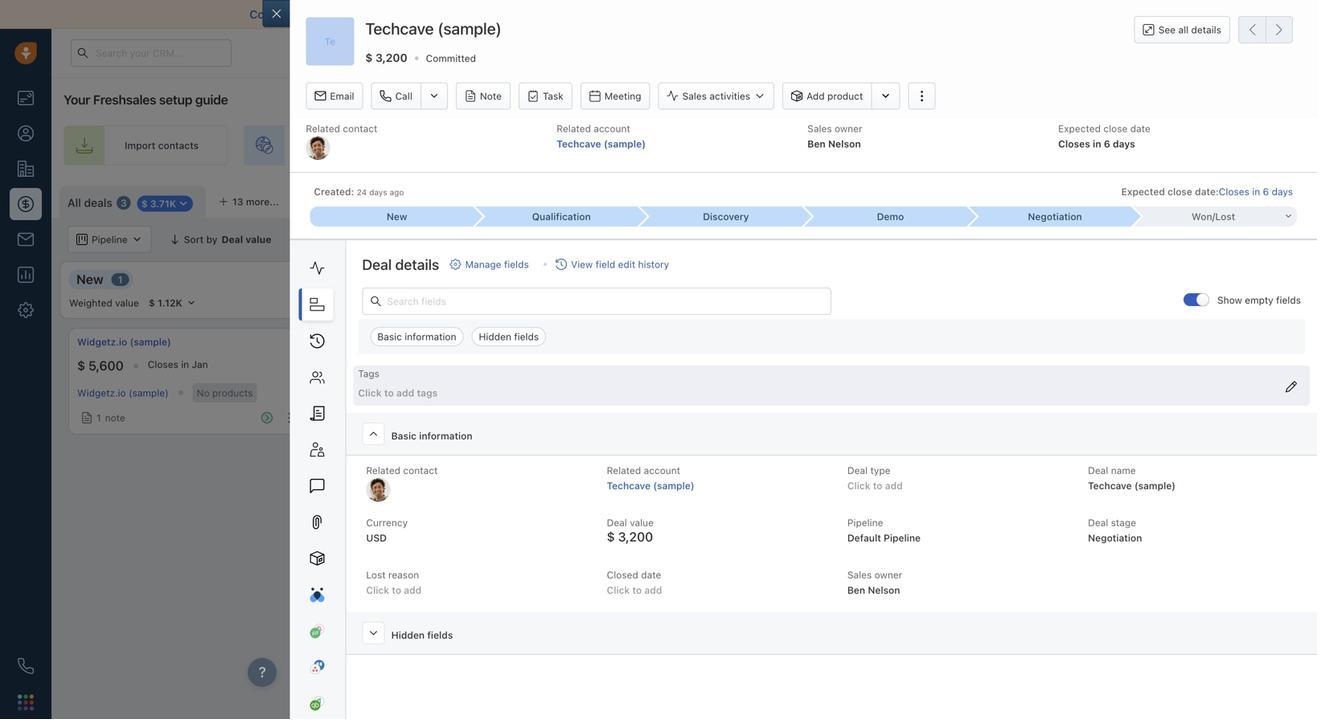 Task type: locate. For each thing, give the bounding box(es) containing it.
click down type
[[847, 480, 871, 492]]

1 horizontal spatial new
[[387, 211, 407, 222]]

click down the reason
[[366, 585, 389, 596]]

add inside tags click to add tags
[[396, 388, 414, 399]]

add for deal type click to add
[[885, 480, 903, 492]]

deal
[[362, 256, 392, 273], [847, 465, 868, 477], [1088, 465, 1108, 477], [607, 518, 627, 529], [1088, 518, 1108, 529]]

0 horizontal spatial nelson
[[828, 138, 861, 149]]

add deal
[[1260, 194, 1301, 205], [690, 347, 731, 358], [938, 347, 979, 358]]

1 horizontal spatial pipeline
[[884, 533, 921, 544]]

meeting button
[[580, 83, 650, 110]]

in inside "expected close date closes in 6 days"
[[1093, 138, 1101, 149]]

tags
[[358, 368, 380, 380], [417, 388, 438, 399]]

0 vertical spatial sales owner ben nelson
[[808, 123, 862, 149]]

account for deal type click to add
[[644, 465, 680, 477]]

container_wx8msf4aqz5i3rn1 image for quotas and forecasting
[[1086, 234, 1098, 245]]

6 for expected close date: closes in 6 days
[[1263, 186, 1269, 197]]

1 horizontal spatial and
[[1138, 234, 1155, 245]]

deal left the name
[[1088, 465, 1108, 477]]

$ 5,600
[[77, 358, 124, 374]]

of
[[624, 8, 634, 21]]

0 vertical spatial related contact
[[306, 123, 377, 134]]

2 vertical spatial 3,200
[[618, 529, 653, 545]]

1 left filter
[[310, 234, 315, 245]]

2 note from the left
[[365, 413, 385, 424]]

1 vertical spatial hidden
[[391, 630, 425, 641]]

1 vertical spatial information
[[419, 431, 473, 442]]

tags left closes in dec
[[358, 368, 380, 380]]

1 vertical spatial acme inc (sample)
[[337, 388, 421, 399]]

qualification down applied
[[335, 272, 412, 287]]

$
[[365, 51, 373, 64], [77, 358, 85, 374], [337, 358, 345, 374], [1094, 358, 1102, 374], [607, 529, 615, 545]]

edit
[[618, 259, 635, 270]]

1 note for 5,600
[[96, 413, 125, 424]]

deals for all
[[84, 196, 112, 210]]

0 vertical spatial details
[[1191, 24, 1221, 35]]

0 vertical spatial 6
[[1104, 138, 1110, 149]]

1 acme from the top
[[337, 337, 363, 348]]

leads right route
[[724, 140, 749, 151]]

container_wx8msf4aqz5i3rn1 image inside quotas and forecasting link
[[1086, 234, 1098, 245]]

deal left stage
[[1088, 518, 1108, 529]]

1 vertical spatial acme inc (sample) link
[[337, 388, 421, 399]]

all inside button
[[415, 234, 427, 245]]

techcave inside deal name techcave (sample)
[[1088, 480, 1132, 492]]

widgetz.io (sample) up 5,600
[[77, 337, 171, 348]]

click down 100
[[358, 388, 382, 399]]

1 vertical spatial and
[[1138, 234, 1155, 245]]

0 horizontal spatial team
[[564, 140, 588, 151]]

hidden fields down lost reason click to add
[[391, 630, 453, 641]]

nelson down default in the bottom of the page
[[868, 585, 900, 596]]

related contact up currency
[[366, 465, 438, 477]]

see all details
[[1159, 24, 1221, 35]]

0 vertical spatial acme inc (sample)
[[337, 337, 424, 348]]

demo link
[[803, 207, 968, 227]]

your left mailbox
[[298, 8, 321, 21]]

0 vertical spatial lost
[[1215, 211, 1235, 222]]

invite
[[513, 140, 539, 151]]

widgetz.io up $ 5,600
[[77, 337, 127, 348]]

1 widgetz.io (sample) link from the top
[[77, 335, 171, 349]]

techcave (sample) link for sales owner ben nelson
[[557, 138, 646, 149]]

deliverability
[[428, 8, 496, 21]]

acme inc (sample) up 100
[[337, 337, 424, 348]]

1 horizontal spatial 1 note
[[356, 413, 385, 424]]

expected for expected close date
[[1058, 123, 1101, 134]]

1 horizontal spatial negotiation
[[1088, 533, 1142, 544]]

import up quotas and forecasting
[[1137, 194, 1168, 205]]

account up value on the left
[[644, 465, 680, 477]]

techcave right mailbox
[[365, 19, 434, 38]]

connect your mailbox link
[[250, 8, 368, 21]]

sales left activities
[[682, 91, 707, 102]]

te
[[325, 36, 335, 47]]

acme
[[337, 337, 363, 348], [337, 388, 362, 399]]

0 horizontal spatial discovery
[[595, 272, 655, 287]]

0 horizontal spatial all
[[68, 196, 81, 210]]

acme inc (sample) link
[[337, 335, 424, 349], [337, 388, 421, 399]]

0 horizontal spatial date
[[641, 570, 661, 581]]

1 vertical spatial sales
[[808, 123, 832, 134]]

click for deal type click to add
[[847, 480, 871, 492]]

created: 24 days ago
[[314, 186, 404, 197]]

deal inside deal name techcave (sample)
[[1088, 465, 1108, 477]]

closes in 6 days
[[1164, 359, 1238, 370]]

deal inside deal stage negotiation
[[1088, 518, 1108, 529]]

related
[[306, 123, 340, 134], [557, 123, 591, 134], [366, 465, 401, 477], [607, 465, 641, 477]]

click inside closed date click to add
[[607, 585, 630, 596]]

and inside quotas and forecasting link
[[1138, 234, 1155, 245]]

date
[[1130, 123, 1151, 134], [641, 570, 661, 581]]

add deal inside button
[[1260, 194, 1301, 205]]

phone element
[[10, 651, 42, 683]]

note down tags click to add tags on the bottom left
[[365, 413, 385, 424]]

click inside tags click to add tags
[[358, 388, 382, 399]]

1 horizontal spatial expected
[[1121, 186, 1165, 197]]

1 vertical spatial account
[[644, 465, 680, 477]]

13 more... button
[[210, 191, 288, 213]]

1 vertical spatial lost
[[366, 570, 386, 581]]

inc up 100
[[366, 337, 380, 348]]

quotas and forecasting
[[1102, 234, 1213, 245]]

acme inc (sample) down 100
[[337, 388, 421, 399]]

3 note from the left
[[1121, 413, 1142, 424]]

1 vertical spatial date
[[641, 570, 661, 581]]

0 vertical spatial widgetz.io (sample)
[[77, 337, 171, 348]]

0 horizontal spatial account
[[594, 123, 630, 134]]

team right invite
[[564, 140, 588, 151]]

qualification
[[532, 211, 591, 222], [335, 272, 412, 287]]

related account techcave (sample) for deal type
[[607, 465, 694, 492]]

1 horizontal spatial owner
[[875, 570, 902, 581]]

techcave down the name
[[1088, 480, 1132, 492]]

all deals 3
[[68, 196, 127, 210]]

owner down default in the bottom of the page
[[875, 570, 902, 581]]

0 horizontal spatial import
[[125, 140, 156, 151]]

2 widgetz.io (sample) link from the top
[[77, 388, 169, 399]]

1 down $ 5,600
[[96, 413, 101, 424]]

information down tags click to add tags on the bottom left
[[419, 431, 473, 442]]

close inside "expected close date closes in 6 days"
[[1104, 123, 1128, 134]]

widgetz.io (sample) down 5,600
[[77, 388, 169, 399]]

container_wx8msf4aqz5i3rn1 image
[[397, 234, 408, 245], [1086, 234, 1098, 245], [923, 347, 934, 358], [1098, 413, 1109, 424]]

container_wx8msf4aqz5i3rn1 image inside the all deal owners button
[[397, 234, 408, 245]]

2 horizontal spatial sales
[[847, 570, 872, 581]]

deals left 3
[[84, 196, 112, 210]]

Search fields text field
[[362, 288, 832, 315]]

qualification inside techcave (sample) dialog
[[532, 211, 591, 222]]

(sample) down closes in dec
[[382, 388, 421, 399]]

1 horizontal spatial note
[[365, 413, 385, 424]]

1 note down tags click to add tags on the bottom left
[[356, 413, 385, 424]]

discovery down the route leads to your team link in the top of the page
[[703, 211, 749, 222]]

related contact for deal type click to add
[[366, 465, 438, 477]]

/
[[1212, 211, 1215, 222]]

sync
[[596, 8, 621, 21]]

usd
[[366, 533, 387, 544]]

0 vertical spatial ben
[[808, 138, 826, 149]]

sales owner ben nelson down default in the bottom of the page
[[847, 570, 902, 596]]

0 vertical spatial all
[[68, 196, 81, 210]]

quotas
[[1102, 234, 1135, 245]]

deal value $ 3,200
[[607, 518, 654, 545]]

1 horizontal spatial tags
[[417, 388, 438, 399]]

1 vertical spatial inc
[[365, 388, 379, 399]]

account down the meeting button
[[594, 123, 630, 134]]

0 horizontal spatial details
[[395, 256, 439, 273]]

lost inside lost reason click to add
[[366, 570, 386, 581]]

to inside lost reason click to add
[[392, 585, 401, 596]]

import inside button
[[1137, 194, 1168, 205]]

0 vertical spatial tags
[[358, 368, 380, 380]]

related up currency
[[366, 465, 401, 477]]

discovery down edit
[[595, 272, 655, 287]]

leads right website
[[382, 140, 407, 151]]

note
[[105, 413, 125, 424], [365, 413, 385, 424], [1121, 413, 1142, 424]]

2 acme inc (sample) from the top
[[337, 388, 421, 399]]

1 horizontal spatial leads
[[724, 140, 749, 151]]

new
[[387, 211, 407, 222], [76, 272, 103, 287]]

hidden fields down manage fields
[[479, 331, 539, 343]]

6
[[1104, 138, 1110, 149], [1263, 186, 1269, 197], [1208, 359, 1214, 370]]

techcave (sample)
[[365, 19, 502, 38]]

set
[[1128, 140, 1143, 151]]

deal for deal value $ 3,200
[[607, 518, 627, 529]]

days inside "expected close date closes in 6 days"
[[1113, 138, 1135, 149]]

information up closes in dec
[[405, 331, 456, 343]]

note down 5,600
[[105, 413, 125, 424]]

0 vertical spatial basic information
[[377, 331, 456, 343]]

click for lost reason click to add
[[366, 585, 389, 596]]

1 vertical spatial $ 3,200
[[1094, 358, 1140, 374]]

inc
[[366, 337, 380, 348], [365, 388, 379, 399]]

manage fields link
[[450, 257, 529, 272]]

0 horizontal spatial contact
[[343, 123, 377, 134]]

add down type
[[885, 480, 903, 492]]

0 horizontal spatial owner
[[835, 123, 862, 134]]

0 vertical spatial negotiation
[[1028, 211, 1082, 222]]

pipeline right default in the bottom of the page
[[884, 533, 921, 544]]

0 horizontal spatial add deal
[[690, 347, 731, 358]]

type
[[870, 465, 891, 477]]

0 horizontal spatial expected
[[1058, 123, 1101, 134]]

default
[[847, 533, 881, 544]]

related account techcave (sample) for sales owner
[[557, 123, 646, 149]]

to for date
[[633, 585, 642, 596]]

date up set
[[1130, 123, 1151, 134]]

techcave up value on the left
[[607, 480, 651, 492]]

related account techcave (sample) up value on the left
[[607, 465, 694, 492]]

0 horizontal spatial hidden fields
[[391, 630, 453, 641]]

2 acme from the top
[[337, 388, 362, 399]]

2 inc from the top
[[365, 388, 379, 399]]

details down the all deal owners button
[[395, 256, 439, 273]]

0 horizontal spatial and
[[499, 8, 518, 21]]

add for lost reason click to add
[[404, 585, 422, 596]]

negotiation
[[1028, 211, 1082, 222], [1088, 533, 1142, 544]]

1 vertical spatial sales owner ben nelson
[[847, 570, 902, 596]]

(sample) inside deal name techcave (sample)
[[1135, 480, 1176, 492]]

1 1 note from the left
[[96, 413, 125, 424]]

date right closed
[[641, 570, 661, 581]]

contact for sales
[[343, 123, 377, 134]]

1 vertical spatial expected
[[1121, 186, 1165, 197]]

deal for deal type click to add
[[847, 465, 868, 477]]

currency
[[366, 518, 408, 529]]

0 horizontal spatial lost
[[366, 570, 386, 581]]

1 horizontal spatial discovery
[[703, 211, 749, 222]]

1 acme inc (sample) link from the top
[[337, 335, 424, 349]]

add
[[807, 91, 825, 102], [1260, 194, 1279, 205], [690, 347, 709, 358], [938, 347, 957, 358]]

deals inside import deals button
[[1170, 194, 1195, 205]]

add
[[396, 388, 414, 399], [885, 480, 903, 492], [404, 585, 422, 596], [645, 585, 662, 596]]

information
[[405, 331, 456, 343], [419, 431, 473, 442]]

add down closes in dec
[[396, 388, 414, 399]]

1 horizontal spatial details
[[1191, 24, 1221, 35]]

1 vertical spatial pipeline
[[884, 533, 921, 544]]

widgetz.io down $ 5,600
[[77, 388, 126, 399]]

1 horizontal spatial hidden
[[479, 331, 511, 343]]

expected inside "expected close date closes in 6 days"
[[1058, 123, 1101, 134]]

3,200 left closes in 6 days
[[1105, 358, 1140, 374]]

to for your
[[368, 8, 379, 21]]

techcave
[[365, 19, 434, 38], [557, 138, 601, 149], [607, 480, 651, 492], [1088, 480, 1132, 492]]

0 vertical spatial acme inc (sample) link
[[337, 335, 424, 349]]

3,200 inside deal value $ 3,200
[[618, 529, 653, 545]]

days inside created: 24 days ago
[[369, 188, 387, 197]]

import contacts
[[125, 140, 199, 151]]

0 vertical spatial account
[[594, 123, 630, 134]]

1 note for 3,200
[[1113, 413, 1142, 424]]

account for sales owner ben nelson
[[594, 123, 630, 134]]

3,200 up the call button
[[376, 51, 407, 64]]

sales owner ben nelson down add product
[[808, 123, 862, 149]]

1 vertical spatial negotiation
[[1088, 533, 1142, 544]]

pipeline up default in the bottom of the page
[[847, 518, 883, 529]]

ben down default in the bottom of the page
[[847, 585, 865, 596]]

1 vertical spatial widgetz.io (sample)
[[77, 388, 169, 399]]

fields
[[504, 259, 529, 270], [1276, 295, 1301, 306], [514, 331, 539, 343], [427, 630, 453, 641]]

2 horizontal spatial 6
[[1263, 186, 1269, 197]]

contact up currency
[[403, 465, 438, 477]]

currency usd
[[366, 518, 408, 544]]

product
[[827, 91, 863, 102]]

$ for closes in dec
[[337, 358, 345, 374]]

1 vertical spatial all
[[415, 234, 427, 245]]

3,200
[[376, 51, 407, 64], [1105, 358, 1140, 374], [618, 529, 653, 545]]

new down 'ago'
[[387, 211, 407, 222]]

click inside lost reason click to add
[[366, 585, 389, 596]]

3 1 note from the left
[[1113, 413, 1142, 424]]

$ for closes in 6 days
[[1094, 358, 1102, 374]]

add inside closed date click to add
[[645, 585, 662, 596]]

all up deal details
[[415, 234, 427, 245]]

no
[[197, 388, 210, 399]]

days left up
[[1113, 138, 1135, 149]]

1 vertical spatial new
[[76, 272, 103, 287]]

deals
[[1170, 194, 1195, 205], [84, 196, 112, 210]]

hidden down manage fields
[[479, 331, 511, 343]]

click for closed date click to add
[[607, 585, 630, 596]]

to inside closed date click to add
[[633, 585, 642, 596]]

1 horizontal spatial date
[[1130, 123, 1151, 134]]

container_wx8msf4aqz5i3rn1 image
[[292, 234, 304, 245], [675, 347, 686, 358], [81, 413, 92, 424], [341, 413, 352, 424]]

team down add product button
[[787, 140, 810, 151]]

deal for deal name techcave (sample)
[[1088, 465, 1108, 477]]

0 horizontal spatial 3,200
[[376, 51, 407, 64]]

days down show
[[1217, 359, 1238, 370]]

1 horizontal spatial ben
[[847, 585, 865, 596]]

sales
[[1184, 140, 1208, 151]]

acme inc (sample) link up 100
[[337, 335, 424, 349]]

closed
[[607, 570, 638, 581]]

24
[[357, 188, 367, 197]]

acme down $ 100
[[337, 388, 362, 399]]

acme inc (sample) link down 100
[[337, 388, 421, 399]]

1 for $ 3,200
[[1113, 413, 1117, 424]]

related contact for sales owner ben nelson
[[306, 123, 377, 134]]

applied
[[342, 234, 376, 245]]

(sample)
[[438, 19, 502, 38], [604, 138, 646, 149], [130, 337, 171, 348], [382, 337, 424, 348], [129, 388, 169, 399], [382, 388, 421, 399], [653, 480, 694, 492], [1135, 480, 1176, 492]]

deals left date:
[[1170, 194, 1195, 205]]

add product
[[807, 91, 863, 102]]

1 note from the left
[[105, 413, 125, 424]]

3,200 down value on the left
[[618, 529, 653, 545]]

deal left value on the left
[[607, 518, 627, 529]]

deals for import
[[1170, 194, 1195, 205]]

your freshsales setup guide
[[64, 92, 228, 107]]

import left contacts
[[125, 140, 156, 151]]

1 horizontal spatial nelson
[[868, 585, 900, 596]]

$ inside deal value $ 3,200
[[607, 529, 615, 545]]

1 vertical spatial techcave (sample) link
[[607, 480, 694, 492]]

sales down default in the bottom of the page
[[847, 570, 872, 581]]

sales down add product button
[[808, 123, 832, 134]]

deal inside deal value $ 3,200
[[607, 518, 627, 529]]

lost right won on the top
[[1215, 211, 1235, 222]]

acme up $ 100
[[337, 337, 363, 348]]

0 horizontal spatial new
[[76, 272, 103, 287]]

qualification up view at the left
[[532, 211, 591, 222]]

click inside deal type click to add
[[847, 480, 871, 492]]

0 vertical spatial owner
[[835, 123, 862, 134]]

sales
[[682, 91, 707, 102], [808, 123, 832, 134], [847, 570, 872, 581]]

add down deal value $ 3,200
[[645, 585, 662, 596]]

ben down add product button
[[808, 138, 826, 149]]

1 note
[[96, 413, 125, 424], [356, 413, 385, 424], [1113, 413, 1142, 424]]

0 vertical spatial inc
[[366, 337, 380, 348]]

inc down 100
[[365, 388, 379, 399]]

add inside deal type click to add
[[885, 480, 903, 492]]

closes in dec
[[395, 359, 457, 370]]

click down closed
[[607, 585, 630, 596]]

add inside lost reason click to add
[[404, 585, 422, 596]]

related up bring at left
[[306, 123, 340, 134]]

1 horizontal spatial all
[[415, 234, 427, 245]]

deal inside deal type click to add
[[847, 465, 868, 477]]

2 acme inc (sample) link from the top
[[337, 388, 421, 399]]

improve
[[382, 8, 425, 21]]

deal down applied
[[362, 256, 392, 273]]

Search field
[[1230, 226, 1311, 253]]

1 vertical spatial widgetz.io (sample) link
[[77, 388, 169, 399]]

discovery link
[[639, 207, 803, 227]]

up
[[1146, 140, 1158, 151]]

closes for $ 5,600
[[148, 359, 178, 370]]

1 vertical spatial related contact
[[366, 465, 438, 477]]

all left 3
[[68, 196, 81, 210]]

in for closes in dec
[[428, 359, 436, 370]]

$ 3,200 inside techcave (sample) dialog
[[365, 51, 407, 64]]

hidden down lost reason click to add
[[391, 630, 425, 641]]

owner down product in the right of the page
[[835, 123, 862, 134]]

account
[[594, 123, 630, 134], [644, 465, 680, 477]]

nelson down product in the right of the page
[[828, 138, 861, 149]]

see all details button
[[1134, 16, 1230, 43]]

widgetz.io (sample) link down 5,600
[[77, 388, 169, 399]]

related contact up bring in website leads
[[306, 123, 377, 134]]

deal for deal stage negotiation
[[1088, 518, 1108, 529]]

0 horizontal spatial tags
[[358, 368, 380, 380]]

2 vertical spatial 6
[[1208, 359, 1214, 370]]

1 vertical spatial close
[[1168, 186, 1192, 197]]

2 horizontal spatial note
[[1121, 413, 1142, 424]]

new inside techcave (sample) dialog
[[387, 211, 407, 222]]

add down the reason
[[404, 585, 422, 596]]

note for $ 3,200
[[1121, 413, 1142, 424]]

hidden
[[479, 331, 511, 343], [391, 630, 425, 641]]

0 vertical spatial discovery
[[703, 211, 749, 222]]

deal for deal details
[[362, 256, 392, 273]]

1 horizontal spatial 3,200
[[618, 529, 653, 545]]

1 vertical spatial contact
[[403, 465, 438, 477]]

o
[[307, 196, 315, 207]]

6 inside "expected close date closes in 6 days"
[[1104, 138, 1110, 149]]

1 horizontal spatial lost
[[1215, 211, 1235, 222]]

1 note up the name
[[1113, 413, 1142, 424]]

0 vertical spatial $ 3,200
[[365, 51, 407, 64]]

note
[[480, 91, 502, 102]]

0 vertical spatial and
[[499, 8, 518, 21]]

to inside deal type click to add
[[873, 480, 883, 492]]

basic information up closes in dec
[[377, 331, 456, 343]]

closes for $ 3,200
[[1164, 359, 1195, 370]]

deal inside the all deal owners button
[[429, 234, 449, 245]]

and
[[499, 8, 518, 21], [1138, 234, 1155, 245]]

more...
[[246, 196, 279, 207]]

0 vertical spatial related account techcave (sample)
[[557, 123, 646, 149]]

techcave (sample) dialog
[[262, 0, 1317, 720]]

1 leads from the left
[[382, 140, 407, 151]]

lost
[[1215, 211, 1235, 222], [366, 570, 386, 581]]

1 horizontal spatial account
[[644, 465, 680, 477]]

days right the 24
[[369, 188, 387, 197]]

import
[[125, 140, 156, 151], [1137, 194, 1168, 205]]

2 1 note from the left
[[356, 413, 385, 424]]

2 horizontal spatial add deal
[[1260, 194, 1301, 205]]

0 vertical spatial acme
[[337, 337, 363, 348]]

filter
[[317, 234, 339, 245]]



Task type: vqa. For each thing, say whether or not it's contained in the screenshot.
$ 100 Closes
yes



Task type: describe. For each thing, give the bounding box(es) containing it.
1 acme inc (sample) from the top
[[337, 337, 424, 348]]

deal stage negotiation
[[1088, 518, 1142, 544]]

2-
[[560, 8, 572, 21]]

email
[[330, 91, 354, 102]]

closes in jan
[[148, 359, 208, 370]]

view field edit history link
[[556, 257, 669, 272]]

1 filter applied button
[[282, 226, 387, 253]]

techcave right invite
[[557, 138, 601, 149]]

1 horizontal spatial sales
[[808, 123, 832, 134]]

1 vertical spatial details
[[395, 256, 439, 273]]

bring
[[305, 140, 330, 151]]

closes inside "expected close date closes in 6 days"
[[1058, 138, 1090, 149]]

guide
[[195, 92, 228, 107]]

view field edit history
[[571, 259, 669, 270]]

show
[[1218, 295, 1242, 306]]

created:
[[314, 186, 354, 197]]

1 widgetz.io (sample) from the top
[[77, 337, 171, 348]]

0 vertical spatial pipeline
[[847, 518, 883, 529]]

2 team from the left
[[787, 140, 810, 151]]

set up your sales pipeline link
[[1067, 125, 1276, 166]]

import deals
[[1137, 194, 1195, 205]]

3
[[121, 197, 127, 209]]

phone image
[[18, 659, 34, 675]]

all for deals
[[68, 196, 81, 210]]

0 vertical spatial basic
[[377, 331, 402, 343]]

deal type click to add
[[847, 465, 903, 492]]

⌘
[[296, 196, 305, 207]]

import deals button
[[1115, 186, 1203, 213]]

email
[[637, 8, 666, 21]]

(sample) up closes in dec
[[382, 337, 424, 348]]

website
[[343, 140, 379, 151]]

bring in website leads
[[305, 140, 407, 151]]

discovery inside techcave (sample) dialog
[[703, 211, 749, 222]]

invite your team
[[513, 140, 588, 151]]

deal inside add deal button
[[1281, 194, 1301, 205]]

field
[[596, 259, 615, 270]]

to for reason
[[392, 585, 401, 596]]

(sample) down closes in jan
[[129, 388, 169, 399]]

5,600
[[88, 358, 124, 374]]

all
[[1178, 24, 1189, 35]]

history
[[638, 259, 669, 270]]

note for $ 100
[[365, 413, 385, 424]]

email button
[[306, 83, 363, 110]]

task
[[543, 91, 564, 102]]

closes in 6 days link
[[1219, 185, 1293, 199]]

forecasting
[[1158, 234, 1213, 245]]

owners
[[452, 234, 485, 245]]

all deal owners
[[415, 234, 485, 245]]

lost reason click to add
[[366, 570, 422, 596]]

negotiation link
[[968, 207, 1133, 227]]

name
[[1111, 465, 1136, 477]]

1 vertical spatial nelson
[[868, 585, 900, 596]]

quotas and forecasting link
[[1086, 226, 1229, 253]]

all for deal
[[415, 234, 427, 245]]

1 horizontal spatial 6
[[1208, 359, 1214, 370]]

(sample) down meeting
[[604, 138, 646, 149]]

all deal owners button
[[387, 226, 496, 253]]

pipeline default pipeline
[[847, 518, 921, 544]]

freshsales
[[93, 92, 156, 107]]

0 vertical spatial sales
[[682, 91, 707, 102]]

new link
[[310, 207, 474, 227]]

products
[[212, 388, 253, 399]]

Search your CRM... text field
[[71, 39, 232, 67]]

add deal button
[[1238, 186, 1309, 213]]

days up search field
[[1272, 186, 1293, 197]]

import deals group
[[1115, 186, 1230, 213]]

2 vertical spatial sales
[[847, 570, 872, 581]]

1 team from the left
[[564, 140, 588, 151]]

call button
[[371, 83, 420, 110]]

contact for deal
[[403, 465, 438, 477]]

bring in website leads link
[[244, 125, 436, 166]]

1 for $ 100
[[356, 413, 361, 424]]

(sample) up value on the left
[[653, 480, 694, 492]]

qualification link
[[474, 207, 639, 227]]

2 widgetz.io from the top
[[77, 388, 126, 399]]

call
[[395, 91, 412, 102]]

route leads to your team
[[694, 140, 810, 151]]

your right route
[[763, 140, 784, 151]]

import for import contacts
[[125, 140, 156, 151]]

reason
[[388, 570, 419, 581]]

to for type
[[873, 480, 883, 492]]

your right invite
[[541, 140, 562, 151]]

1 vertical spatial 3,200
[[1105, 358, 1140, 374]]

expected close date: closes in 6 days
[[1121, 186, 1293, 197]]

1 vertical spatial basic
[[391, 431, 416, 442]]

value
[[630, 518, 654, 529]]

related up invite your team at left top
[[557, 123, 591, 134]]

1 vertical spatial basic information
[[391, 431, 473, 442]]

to inside tags click to add tags
[[384, 388, 394, 399]]

6 for expected close date closes in 6 days
[[1104, 138, 1110, 149]]

close for date:
[[1168, 186, 1192, 197]]

0 vertical spatial nelson
[[828, 138, 861, 149]]

$ for closes in jan
[[77, 358, 85, 374]]

1 horizontal spatial hidden fields
[[479, 331, 539, 343]]

demo
[[877, 211, 904, 222]]

13
[[232, 196, 243, 207]]

expected close date closes in 6 days
[[1058, 123, 1151, 149]]

$ 100
[[337, 358, 370, 374]]

(sample) up "committed" at the left of page
[[438, 19, 502, 38]]

date inside "expected close date closes in 6 days"
[[1130, 123, 1151, 134]]

add for closed date click to add
[[645, 585, 662, 596]]

sales activities
[[682, 91, 750, 102]]

enable
[[521, 8, 557, 21]]

100
[[348, 358, 370, 374]]

1 vertical spatial qualification
[[335, 272, 412, 287]]

deal name techcave (sample)
[[1088, 465, 1176, 492]]

date inside closed date click to add
[[641, 570, 661, 581]]

dec
[[439, 359, 457, 370]]

route leads to your team link
[[633, 125, 839, 166]]

your
[[64, 92, 90, 107]]

1 widgetz.io from the top
[[77, 337, 127, 348]]

(sample) up closes in jan
[[130, 337, 171, 348]]

closes for $ 100
[[395, 359, 425, 370]]

1 horizontal spatial add deal
[[938, 347, 979, 358]]

1 note for 100
[[356, 413, 385, 424]]

13 more...
[[232, 196, 279, 207]]

container_wx8msf4aqz5i3rn1 image for add deal
[[923, 347, 934, 358]]

1 vertical spatial tags
[[417, 388, 438, 399]]

connect
[[250, 8, 295, 21]]

contacts
[[158, 140, 199, 151]]

2 leads from the left
[[724, 140, 749, 151]]

manage
[[465, 259, 501, 270]]

0 vertical spatial 3,200
[[376, 51, 407, 64]]

date:
[[1195, 186, 1219, 197]]

closed date click to add
[[607, 570, 662, 596]]

1 filter applied
[[310, 234, 376, 245]]

expected for expected close date:
[[1121, 186, 1165, 197]]

pipeline
[[1210, 140, 1247, 151]]

note for $ 5,600
[[105, 413, 125, 424]]

invite your team link
[[452, 125, 617, 166]]

set up your sales pipeline
[[1128, 140, 1247, 151]]

0 vertical spatial hidden
[[479, 331, 511, 343]]

in for closes in jan
[[181, 359, 189, 370]]

techcave (sample) link for deal type click to add
[[607, 480, 694, 492]]

⌘ o
[[296, 196, 315, 207]]

import for import deals
[[1137, 194, 1168, 205]]

2 widgetz.io (sample) from the top
[[77, 388, 169, 399]]

in for closes in 6 days
[[1198, 359, 1206, 370]]

container_wx8msf4aqz5i3rn1 image inside 1 filter applied button
[[292, 234, 304, 245]]

meeting
[[605, 91, 641, 102]]

freshworks switcher image
[[18, 695, 34, 711]]

in for bring in website leads
[[332, 140, 340, 151]]

manage fields
[[465, 259, 529, 270]]

container_wx8msf4aqz5i3rn1 image for 1
[[1098, 413, 1109, 424]]

stage
[[1111, 518, 1136, 529]]

your right up
[[1160, 140, 1181, 151]]

close for date
[[1104, 123, 1128, 134]]

1 inside button
[[310, 234, 315, 245]]

committed
[[426, 53, 476, 64]]

1 down 3
[[118, 274, 123, 285]]

add inside techcave (sample) dialog
[[807, 91, 825, 102]]

1 vertical spatial ben
[[847, 585, 865, 596]]

1 horizontal spatial $ 3,200
[[1094, 358, 1140, 374]]

0 horizontal spatial ben
[[808, 138, 826, 149]]

related up value on the left
[[607, 465, 641, 477]]

1 inc from the top
[[366, 337, 380, 348]]

0 vertical spatial information
[[405, 331, 456, 343]]

details inside the see all details button
[[1191, 24, 1221, 35]]

route
[[694, 140, 721, 151]]

1 for $ 5,600
[[96, 413, 101, 424]]

show empty fields
[[1218, 295, 1301, 306]]

no products
[[197, 388, 253, 399]]



